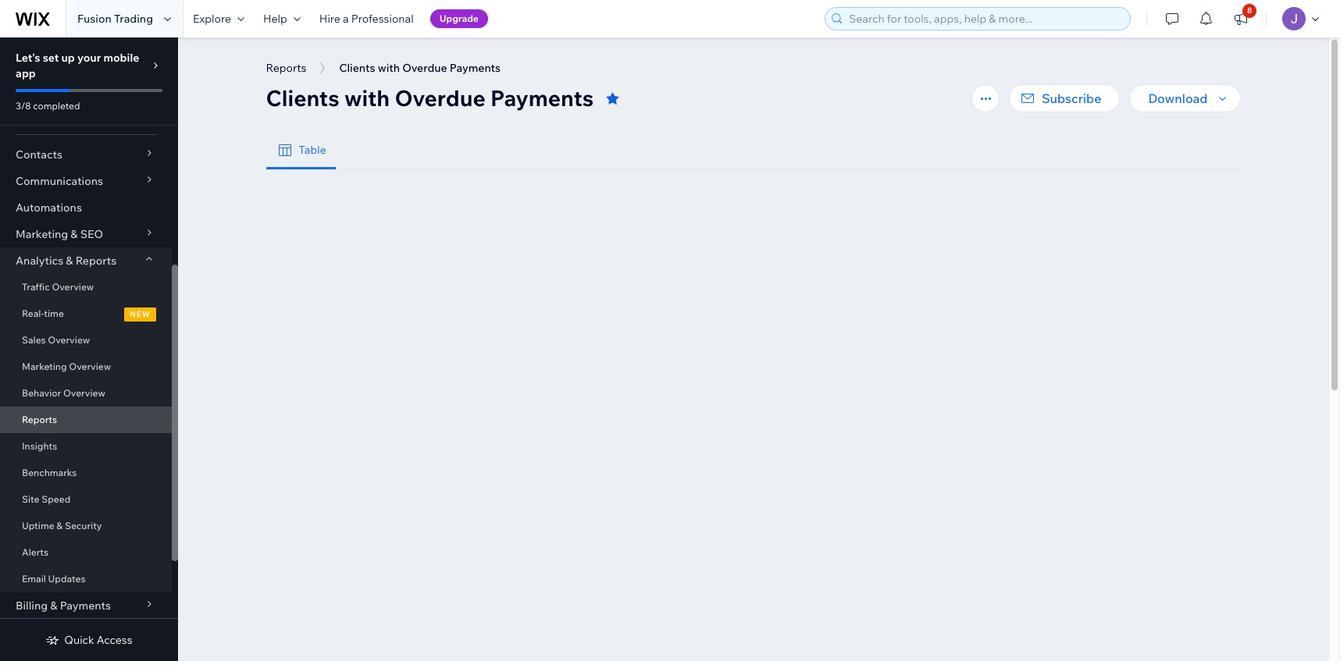 Task type: vqa. For each thing, say whether or not it's contained in the screenshot.
'communications'
yes



Task type: locate. For each thing, give the bounding box(es) containing it.
& for analytics
[[66, 254, 73, 268]]

0 vertical spatial payments
[[450, 61, 501, 75]]

Search for tools, apps, help & more... field
[[844, 8, 1126, 30]]

updates
[[48, 573, 86, 585]]

alerts
[[22, 547, 48, 558]]

let's
[[16, 51, 40, 65]]

insights link
[[0, 434, 172, 460]]

marketing up analytics
[[16, 227, 68, 241]]

uptime & security link
[[0, 513, 172, 540]]

marketing inside 'link'
[[22, 361, 67, 373]]

subscribe button
[[1009, 84, 1120, 112]]

& left seo
[[71, 227, 78, 241]]

billing & payments button
[[0, 593, 172, 619]]

with down professional
[[378, 61, 400, 75]]

insights
[[22, 441, 57, 452]]

& down marketing & seo on the left
[[66, 254, 73, 268]]

with down clients with overdue payments button
[[344, 84, 390, 112]]

2 horizontal spatial reports
[[266, 61, 307, 75]]

billing
[[16, 599, 48, 613]]

0 vertical spatial reports
[[266, 61, 307, 75]]

real-
[[22, 308, 44, 319]]

clients with overdue payments button
[[332, 56, 509, 80]]

overview up marketing overview
[[48, 334, 90, 346]]

0 vertical spatial with
[[378, 61, 400, 75]]

&
[[71, 227, 78, 241], [66, 254, 73, 268], [56, 520, 63, 532], [50, 599, 57, 613]]

your
[[77, 51, 101, 65]]

& right the uptime
[[56, 520, 63, 532]]

& inside analytics & reports popup button
[[66, 254, 73, 268]]

marketing inside popup button
[[16, 227, 68, 241]]

overview for marketing overview
[[69, 361, 111, 373]]

marketing & seo
[[16, 227, 103, 241]]

overview down sales overview link on the left of the page
[[69, 361, 111, 373]]

sales overview link
[[0, 327, 172, 354]]

uptime
[[22, 520, 54, 532]]

marketing up behavior
[[22, 361, 67, 373]]

1 vertical spatial overdue
[[395, 84, 486, 112]]

email updates
[[22, 573, 86, 585]]

fusion trading
[[77, 12, 153, 26]]

explore
[[193, 12, 231, 26]]

time
[[44, 308, 64, 319]]

overview down analytics & reports
[[52, 281, 94, 293]]

0 vertical spatial clients with overdue payments
[[339, 61, 501, 75]]

sales overview
[[22, 334, 90, 346]]

0 horizontal spatial reports
[[22, 414, 57, 426]]

download button
[[1130, 84, 1241, 112]]

analytics
[[16, 254, 63, 268]]

payments
[[450, 61, 501, 75], [491, 84, 594, 112], [60, 599, 111, 613]]

fusion
[[77, 12, 112, 26]]

reports up insights on the left bottom of the page
[[22, 414, 57, 426]]

with
[[378, 61, 400, 75], [344, 84, 390, 112]]

& for marketing
[[71, 227, 78, 241]]

reports
[[266, 61, 307, 75], [76, 254, 117, 268], [22, 414, 57, 426]]

1 vertical spatial marketing
[[22, 361, 67, 373]]

clients down reports button
[[266, 84, 339, 112]]

1 vertical spatial clients
[[266, 84, 339, 112]]

2 vertical spatial payments
[[60, 599, 111, 613]]

overdue
[[402, 61, 447, 75], [395, 84, 486, 112]]

clients
[[339, 61, 375, 75], [266, 84, 339, 112]]

contacts button
[[0, 141, 172, 168]]

reports for reports button
[[266, 61, 307, 75]]

0 vertical spatial overdue
[[402, 61, 447, 75]]

overview inside 'link'
[[69, 361, 111, 373]]

overview for behavior overview
[[63, 387, 105, 399]]

1 horizontal spatial reports
[[76, 254, 117, 268]]

marketing
[[16, 227, 68, 241], [22, 361, 67, 373]]

clients with overdue payments
[[339, 61, 501, 75], [266, 84, 594, 112]]

0 vertical spatial marketing
[[16, 227, 68, 241]]

communications
[[16, 174, 103, 188]]

reports down the help button
[[266, 61, 307, 75]]

overview for sales overview
[[48, 334, 90, 346]]

& inside billing & payments dropdown button
[[50, 599, 57, 613]]

1 vertical spatial reports
[[76, 254, 117, 268]]

overdue down clients with overdue payments button
[[395, 84, 486, 112]]

& inside uptime & security "link"
[[56, 520, 63, 532]]

uptime & security
[[22, 520, 102, 532]]

behavior overview link
[[0, 380, 172, 407]]

table
[[299, 143, 326, 157]]

& inside marketing & seo popup button
[[71, 227, 78, 241]]

& right billing
[[50, 599, 57, 613]]

clients with overdue payments down professional
[[339, 61, 501, 75]]

8 button
[[1224, 0, 1258, 37]]

with inside button
[[378, 61, 400, 75]]

sidebar element
[[0, 37, 178, 662]]

alerts link
[[0, 540, 172, 566]]

contacts
[[16, 148, 62, 162]]

clients down hire a professional link
[[339, 61, 375, 75]]

overdue down upgrade button
[[402, 61, 447, 75]]

reports inside button
[[266, 61, 307, 75]]

0 vertical spatial clients
[[339, 61, 375, 75]]

reports down seo
[[76, 254, 117, 268]]

real-time
[[22, 308, 64, 319]]

clients with overdue payments down clients with overdue payments button
[[266, 84, 594, 112]]

site speed
[[22, 494, 71, 505]]

2 vertical spatial reports
[[22, 414, 57, 426]]

access
[[97, 633, 133, 648]]

overview
[[52, 281, 94, 293], [48, 334, 90, 346], [69, 361, 111, 373], [63, 387, 105, 399]]

overview down marketing overview 'link'
[[63, 387, 105, 399]]



Task type: describe. For each thing, give the bounding box(es) containing it.
3/8
[[16, 100, 31, 112]]

marketing for marketing & seo
[[16, 227, 68, 241]]

billing & payments
[[16, 599, 111, 613]]

up
[[61, 51, 75, 65]]

site speed link
[[0, 487, 172, 513]]

overdue inside button
[[402, 61, 447, 75]]

automations link
[[0, 194, 172, 221]]

mobile
[[103, 51, 139, 65]]

communications button
[[0, 168, 172, 194]]

help button
[[254, 0, 310, 37]]

upgrade button
[[430, 9, 488, 28]]

marketing & seo button
[[0, 221, 172, 248]]

seo
[[80, 227, 103, 241]]

benchmarks
[[22, 467, 77, 479]]

marketing overview link
[[0, 354, 172, 380]]

analytics & reports
[[16, 254, 117, 268]]

download
[[1149, 91, 1208, 106]]

traffic overview
[[22, 281, 94, 293]]

analytics & reports button
[[0, 248, 172, 274]]

email
[[22, 573, 46, 585]]

trading
[[114, 12, 153, 26]]

let's set up your mobile app
[[16, 51, 139, 80]]

security
[[65, 520, 102, 532]]

1 vertical spatial payments
[[491, 84, 594, 112]]

3/8 completed
[[16, 100, 80, 112]]

& for billing
[[50, 599, 57, 613]]

a
[[343, 12, 349, 26]]

traffic
[[22, 281, 50, 293]]

payments inside button
[[450, 61, 501, 75]]

reports button
[[258, 56, 314, 80]]

1 vertical spatial clients with overdue payments
[[266, 84, 594, 112]]

upgrade
[[439, 12, 479, 24]]

marketing for marketing overview
[[22, 361, 67, 373]]

site
[[22, 494, 39, 505]]

sales
[[22, 334, 46, 346]]

completed
[[33, 100, 80, 112]]

reports link
[[0, 407, 172, 434]]

marketing overview
[[22, 361, 111, 373]]

1 vertical spatial with
[[344, 84, 390, 112]]

new
[[130, 309, 151, 319]]

behavior
[[22, 387, 61, 399]]

clients with overdue payments inside button
[[339, 61, 501, 75]]

reports inside popup button
[[76, 254, 117, 268]]

hire a professional link
[[310, 0, 423, 37]]

traffic overview link
[[0, 274, 172, 301]]

subscribe
[[1042, 91, 1102, 106]]

automations
[[16, 201, 82, 215]]

payments inside dropdown button
[[60, 599, 111, 613]]

behavior overview
[[22, 387, 105, 399]]

benchmarks link
[[0, 460, 172, 487]]

overview for traffic overview
[[52, 281, 94, 293]]

app
[[16, 66, 36, 80]]

quick
[[64, 633, 94, 648]]

email updates link
[[0, 566, 172, 593]]

set
[[43, 51, 59, 65]]

quick access
[[64, 633, 133, 648]]

reports for reports link
[[22, 414, 57, 426]]

table button
[[266, 131, 336, 170]]

speed
[[42, 494, 71, 505]]

help
[[263, 12, 287, 26]]

hire a professional
[[319, 12, 414, 26]]

professional
[[351, 12, 414, 26]]

clients inside button
[[339, 61, 375, 75]]

quick access button
[[46, 633, 133, 648]]

hire
[[319, 12, 340, 26]]

8
[[1247, 5, 1252, 16]]

& for uptime
[[56, 520, 63, 532]]



